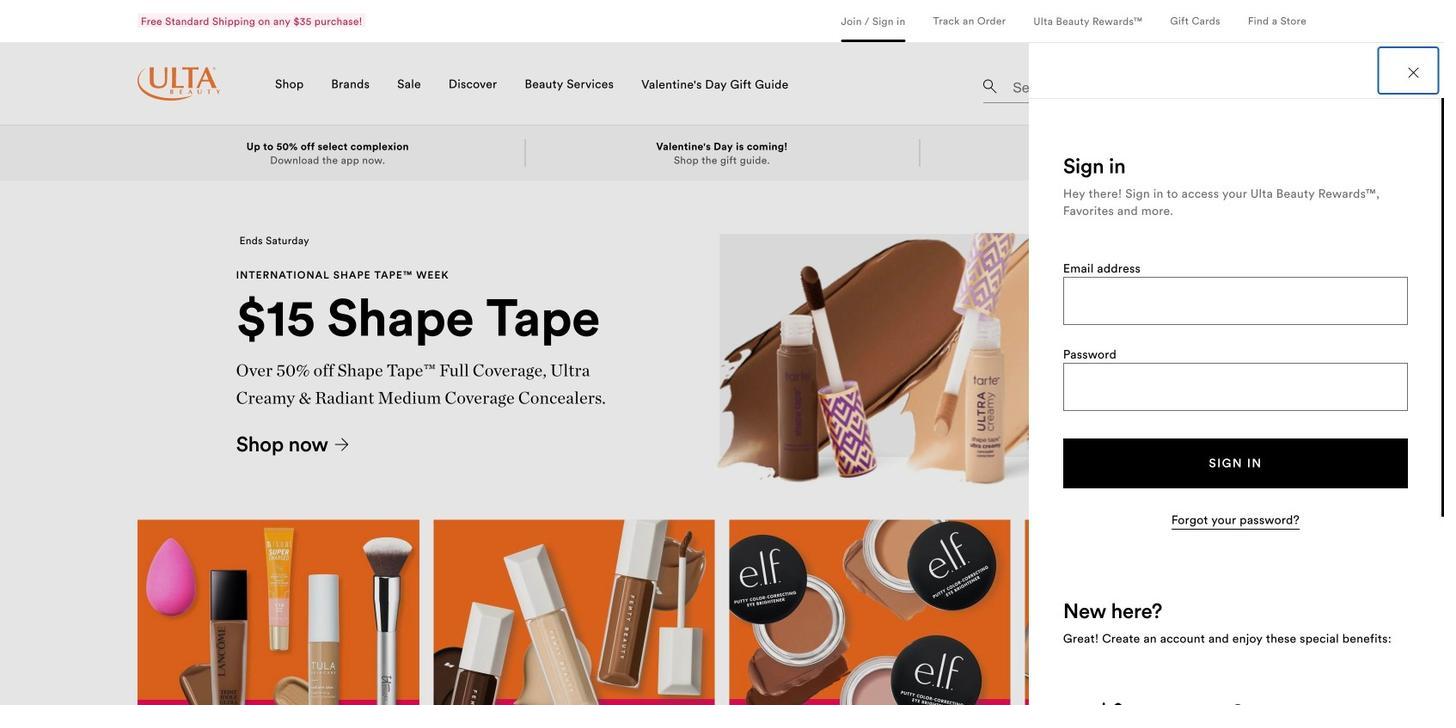 Task type: vqa. For each thing, say whether or not it's contained in the screenshot.
in to the left
no



Task type: describe. For each thing, give the bounding box(es) containing it.
next slide image
[[1293, 482, 1307, 496]]

$15 shape tape full coverage, ultra creamy & radiant medium coverage concealers. image
[[630, 194, 1341, 492]]

close image
[[1409, 67, 1419, 78]]



Task type: locate. For each thing, give the bounding box(es) containing it.
region
[[138, 477, 1307, 705]]

previous slide image
[[1266, 482, 1279, 496]]

None password field
[[1064, 364, 1407, 410]]

None search field
[[984, 65, 1224, 107]]

Search products and more search field
[[1011, 69, 1219, 99]]

None text field
[[1064, 278, 1407, 324]]



